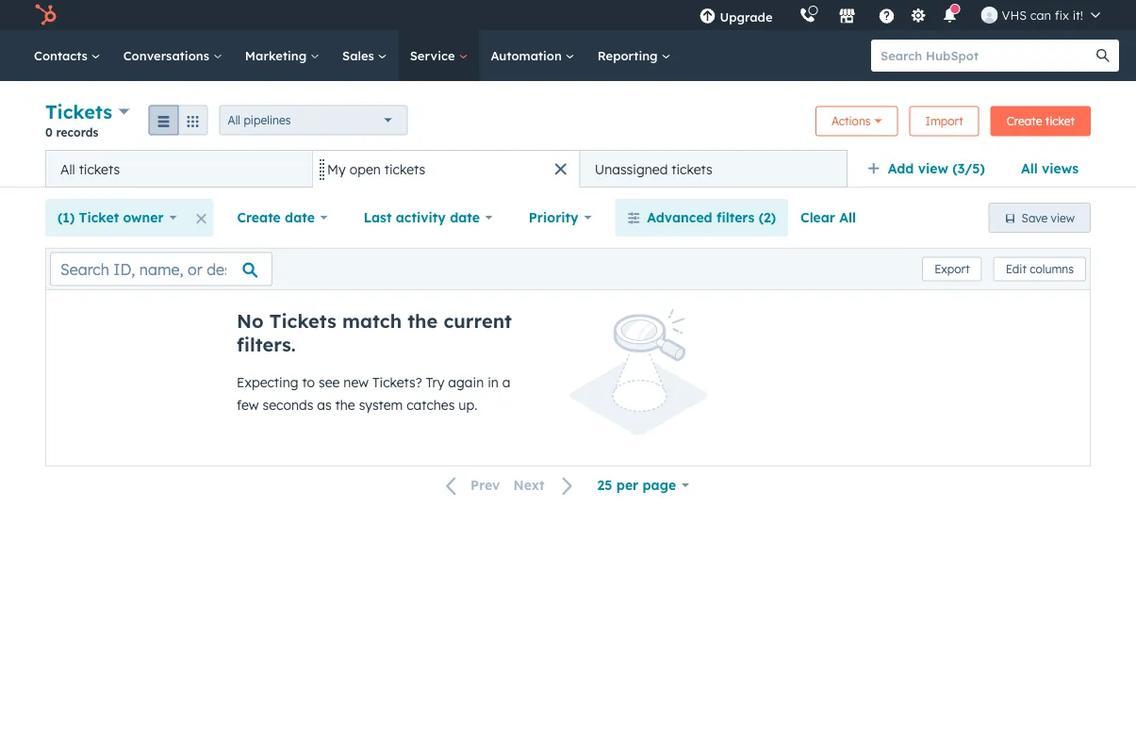 Task type: vqa. For each thing, say whether or not it's contained in the screenshot.
leftmost Oct
no



Task type: describe. For each thing, give the bounding box(es) containing it.
can
[[1031, 7, 1052, 23]]

unassigned
[[595, 161, 668, 177]]

tickets button
[[45, 98, 130, 125]]

views
[[1042, 160, 1079, 177]]

calling icon button
[[792, 3, 824, 28]]

hubspot link
[[23, 4, 71, 26]]

all tickets button
[[45, 150, 313, 188]]

terry turtle image
[[982, 7, 999, 24]]

upgrade image
[[699, 8, 716, 25]]

no
[[237, 309, 264, 333]]

all views link
[[1009, 150, 1091, 188]]

save view button
[[989, 203, 1091, 233]]

import
[[926, 114, 964, 128]]

contacts link
[[23, 30, 112, 81]]

tickets?
[[372, 374, 422, 391]]

catches
[[407, 397, 455, 414]]

up.
[[459, 397, 478, 414]]

all for all tickets
[[60, 161, 75, 177]]

advanced
[[647, 209, 713, 226]]

fix
[[1055, 7, 1070, 23]]

settings link
[[907, 5, 931, 25]]

it!
[[1073, 7, 1084, 23]]

(2)
[[759, 209, 776, 226]]

ticket
[[1046, 114, 1075, 128]]

help button
[[871, 0, 903, 30]]

25 per page
[[598, 477, 677, 494]]

(1) ticket owner
[[58, 209, 164, 226]]

columns
[[1030, 262, 1074, 276]]

notifications image
[[942, 8, 959, 25]]

create for create ticket
[[1007, 114, 1043, 128]]

pagination navigation
[[435, 473, 585, 499]]

all for all views
[[1022, 160, 1038, 177]]

tickets inside tickets popup button
[[45, 100, 112, 124]]

vhs can fix it! button
[[970, 0, 1112, 30]]

export button
[[923, 257, 983, 282]]

calling icon image
[[800, 7, 816, 24]]

clear all button
[[789, 199, 869, 237]]

all pipelines button
[[219, 105, 408, 135]]

again
[[448, 374, 484, 391]]

all views
[[1022, 160, 1079, 177]]

automation link
[[480, 30, 586, 81]]

marketplaces image
[[839, 8, 856, 25]]

all pipelines
[[228, 113, 291, 127]]

priority
[[529, 209, 579, 226]]

filters
[[717, 209, 755, 226]]

clear all
[[801, 209, 857, 226]]

group inside tickets banner
[[149, 105, 208, 135]]

tickets for all tickets
[[79, 161, 120, 177]]

last activity date button
[[352, 199, 505, 237]]

advanced filters (2)
[[647, 209, 776, 226]]

create for create date
[[237, 209, 281, 226]]

automation
[[491, 48, 566, 63]]

advanced filters (2) button
[[615, 199, 789, 237]]

as
[[317, 397, 332, 414]]

0 records
[[45, 125, 98, 139]]

see
[[319, 374, 340, 391]]

conversations
[[123, 48, 213, 63]]

page
[[643, 477, 677, 494]]

25
[[598, 477, 613, 494]]

next button
[[507, 474, 585, 499]]

all right clear
[[840, 209, 857, 226]]

clear
[[801, 209, 836, 226]]

0
[[45, 125, 53, 139]]

records
[[56, 125, 98, 139]]

add view (3/5)
[[888, 160, 986, 177]]

try
[[426, 374, 445, 391]]

last
[[364, 209, 392, 226]]

hubspot image
[[34, 4, 57, 26]]

prev
[[471, 477, 500, 494]]

actions button
[[816, 106, 899, 136]]

to
[[302, 374, 315, 391]]

expecting
[[237, 374, 299, 391]]

tickets for unassigned tickets
[[672, 161, 713, 177]]

edit columns button
[[994, 257, 1087, 282]]



Task type: locate. For each thing, give the bounding box(es) containing it.
vhs can fix it!
[[1002, 7, 1084, 23]]

3 tickets from the left
[[672, 161, 713, 177]]

view inside button
[[1051, 211, 1075, 225]]

menu item
[[786, 0, 790, 30]]

settings image
[[910, 8, 927, 25]]

date right activity
[[450, 209, 480, 226]]

0 vertical spatial the
[[408, 309, 438, 333]]

1 vertical spatial create
[[237, 209, 281, 226]]

date inside last activity date popup button
[[450, 209, 480, 226]]

the inside expecting to see new tickets? try again in a few seconds as the system catches up.
[[335, 397, 355, 414]]

in
[[488, 374, 499, 391]]

my
[[327, 161, 346, 177]]

1 horizontal spatial tickets
[[385, 161, 426, 177]]

Search HubSpot search field
[[872, 40, 1103, 72]]

tickets right no
[[270, 309, 337, 333]]

a
[[503, 374, 511, 391]]

all inside 'link'
[[1022, 160, 1038, 177]]

the inside no tickets match the current filters.
[[408, 309, 438, 333]]

filters.
[[237, 333, 296, 357]]

tickets right open
[[385, 161, 426, 177]]

all for all pipelines
[[228, 113, 241, 127]]

create
[[1007, 114, 1043, 128], [237, 209, 281, 226]]

add
[[888, 160, 914, 177]]

0 horizontal spatial create
[[237, 209, 281, 226]]

2 date from the left
[[450, 209, 480, 226]]

0 horizontal spatial tickets
[[45, 100, 112, 124]]

prev button
[[435, 474, 507, 499]]

1 date from the left
[[285, 209, 315, 226]]

the right as
[[335, 397, 355, 414]]

sales link
[[331, 30, 399, 81]]

save view
[[1022, 211, 1075, 225]]

create inside create date popup button
[[237, 209, 281, 226]]

2 tickets from the left
[[385, 161, 426, 177]]

all tickets
[[60, 161, 120, 177]]

edit columns
[[1006, 262, 1074, 276]]

menu containing vhs can fix it!
[[686, 0, 1114, 30]]

save
[[1022, 211, 1048, 225]]

tickets inside 'button'
[[385, 161, 426, 177]]

create date
[[237, 209, 315, 226]]

expecting to see new tickets? try again in a few seconds as the system catches up.
[[237, 374, 511, 414]]

0 vertical spatial tickets
[[45, 100, 112, 124]]

my open tickets
[[327, 161, 426, 177]]

1 horizontal spatial create
[[1007, 114, 1043, 128]]

view right add at right top
[[918, 160, 949, 177]]

marketplaces button
[[828, 0, 867, 30]]

1 vertical spatial the
[[335, 397, 355, 414]]

1 horizontal spatial tickets
[[270, 309, 337, 333]]

last activity date
[[364, 209, 480, 226]]

1 horizontal spatial date
[[450, 209, 480, 226]]

notifications button
[[934, 0, 966, 30]]

all left pipelines on the top
[[228, 113, 241, 127]]

sales
[[342, 48, 378, 63]]

0 horizontal spatial date
[[285, 209, 315, 226]]

1 vertical spatial view
[[1051, 211, 1075, 225]]

1 horizontal spatial the
[[408, 309, 438, 333]]

0 horizontal spatial the
[[335, 397, 355, 414]]

export
[[935, 262, 970, 276]]

marketing
[[245, 48, 310, 63]]

open
[[350, 161, 381, 177]]

2 horizontal spatial tickets
[[672, 161, 713, 177]]

service
[[410, 48, 459, 63]]

create ticket button
[[991, 106, 1091, 136]]

date
[[285, 209, 315, 226], [450, 209, 480, 226]]

search image
[[1097, 49, 1110, 62]]

create inside create ticket button
[[1007, 114, 1043, 128]]

1 horizontal spatial view
[[1051, 211, 1075, 225]]

conversations link
[[112, 30, 234, 81]]

create date button
[[225, 199, 340, 237]]

my open tickets button
[[313, 150, 580, 188]]

activity
[[396, 209, 446, 226]]

view for save
[[1051, 211, 1075, 225]]

date inside create date popup button
[[285, 209, 315, 226]]

(3/5)
[[953, 160, 986, 177]]

view
[[918, 160, 949, 177], [1051, 211, 1075, 225]]

import button
[[910, 106, 980, 136]]

group
[[149, 105, 208, 135]]

view for add
[[918, 160, 949, 177]]

(1) ticket owner button
[[45, 199, 189, 237]]

current
[[444, 309, 512, 333]]

Search ID, name, or description search field
[[50, 252, 273, 286]]

(1)
[[58, 209, 75, 226]]

system
[[359, 397, 403, 414]]

1 tickets from the left
[[79, 161, 120, 177]]

tickets
[[45, 100, 112, 124], [270, 309, 337, 333]]

few
[[237, 397, 259, 414]]

0 horizontal spatial view
[[918, 160, 949, 177]]

no tickets match the current filters.
[[237, 309, 512, 357]]

create ticket
[[1007, 114, 1075, 128]]

next
[[514, 477, 545, 494]]

date left last at the left top of the page
[[285, 209, 315, 226]]

actions
[[832, 114, 871, 128]]

view inside popup button
[[918, 160, 949, 177]]

tickets inside no tickets match the current filters.
[[270, 309, 337, 333]]

add view (3/5) button
[[855, 150, 1009, 188]]

marketing link
[[234, 30, 331, 81]]

tickets up advanced filters (2) button in the top of the page
[[672, 161, 713, 177]]

25 per page button
[[585, 467, 702, 505]]

tickets down records
[[79, 161, 120, 177]]

unassigned tickets
[[595, 161, 713, 177]]

0 vertical spatial create
[[1007, 114, 1043, 128]]

all left views
[[1022, 160, 1038, 177]]

new
[[344, 374, 369, 391]]

edit
[[1006, 262, 1027, 276]]

create down all tickets button
[[237, 209, 281, 226]]

reporting link
[[586, 30, 682, 81]]

help image
[[879, 8, 896, 25]]

reporting
[[598, 48, 662, 63]]

view right save
[[1051, 211, 1075, 225]]

menu
[[686, 0, 1114, 30]]

match
[[342, 309, 402, 333]]

vhs
[[1002, 7, 1027, 23]]

all down the 0 records on the top left of the page
[[60, 161, 75, 177]]

priority button
[[517, 199, 604, 237]]

contacts
[[34, 48, 91, 63]]

0 horizontal spatial tickets
[[79, 161, 120, 177]]

per
[[617, 477, 639, 494]]

seconds
[[263, 397, 314, 414]]

all inside popup button
[[228, 113, 241, 127]]

1 vertical spatial tickets
[[270, 309, 337, 333]]

search button
[[1088, 40, 1120, 72]]

tickets up records
[[45, 100, 112, 124]]

tickets banner
[[45, 98, 1091, 150]]

the right the match
[[408, 309, 438, 333]]

create left ticket
[[1007, 114, 1043, 128]]

0 vertical spatial view
[[918, 160, 949, 177]]

service link
[[399, 30, 480, 81]]



